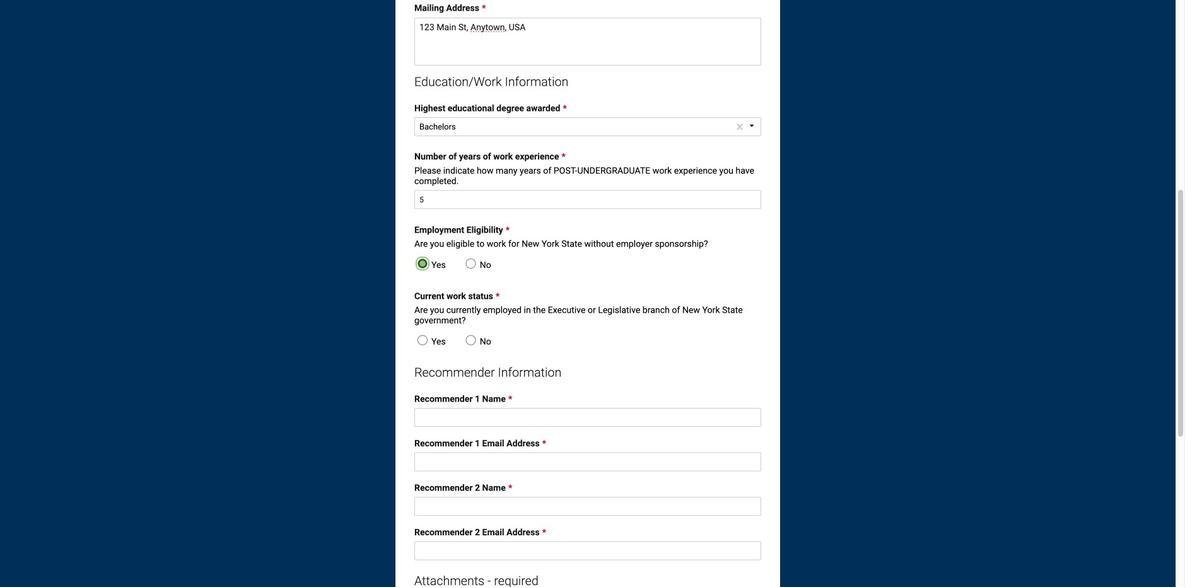 Task type: vqa. For each thing, say whether or not it's contained in the screenshot.
"YES" radio related to 2nd no 'option' from the bottom
no



Task type: describe. For each thing, give the bounding box(es) containing it.
No radio
[[466, 259, 476, 269]]

Yes radio
[[417, 335, 428, 345]]



Task type: locate. For each thing, give the bounding box(es) containing it.
application
[[414, 103, 761, 140]]

None text field
[[414, 18, 761, 66]]

Yes radio
[[417, 259, 428, 269]]

None field
[[414, 190, 761, 209], [414, 408, 761, 427], [414, 453, 761, 472], [414, 497, 761, 516], [414, 542, 761, 560], [414, 190, 761, 209], [414, 408, 761, 427], [414, 453, 761, 472], [414, 497, 761, 516], [414, 542, 761, 560]]

No radio
[[466, 335, 476, 345]]



